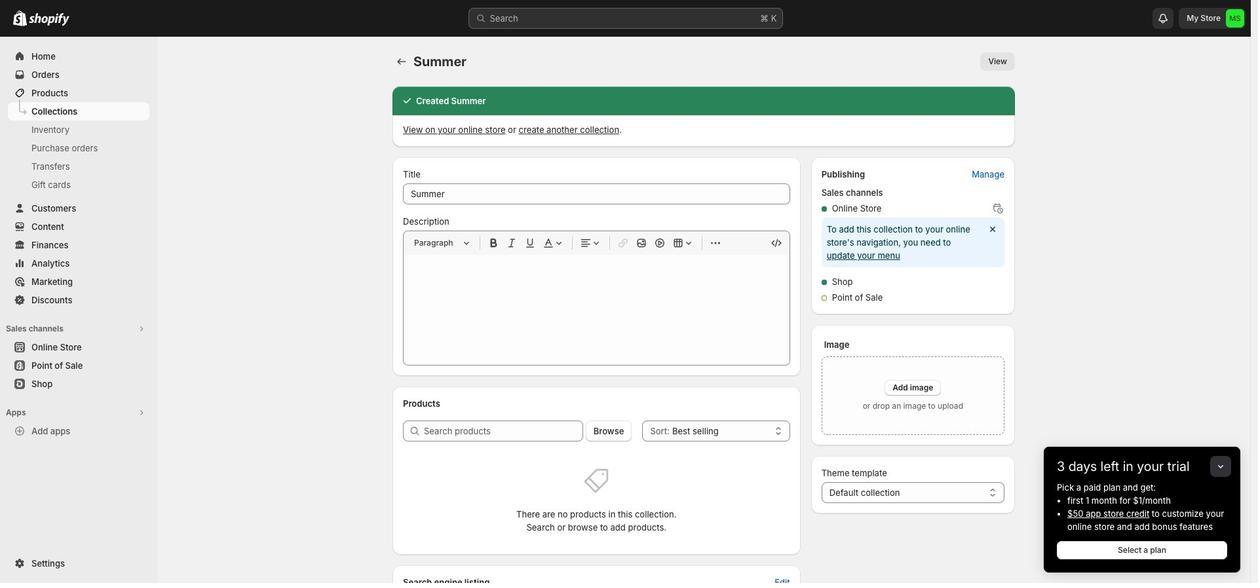 Task type: vqa. For each thing, say whether or not it's contained in the screenshot.
Shopify image
yes



Task type: describe. For each thing, give the bounding box(es) containing it.
1 horizontal spatial shopify image
[[29, 13, 69, 26]]

e.g. Summer collection, Under $100, Staff picks text field
[[403, 183, 790, 204]]

Search products text field
[[424, 421, 583, 442]]

my store image
[[1226, 9, 1244, 28]]



Task type: locate. For each thing, give the bounding box(es) containing it.
0 horizontal spatial shopify image
[[13, 10, 27, 26]]

status
[[822, 218, 1005, 267]]

shopify image
[[13, 10, 27, 26], [29, 13, 69, 26]]

no products image
[[583, 468, 610, 494]]



